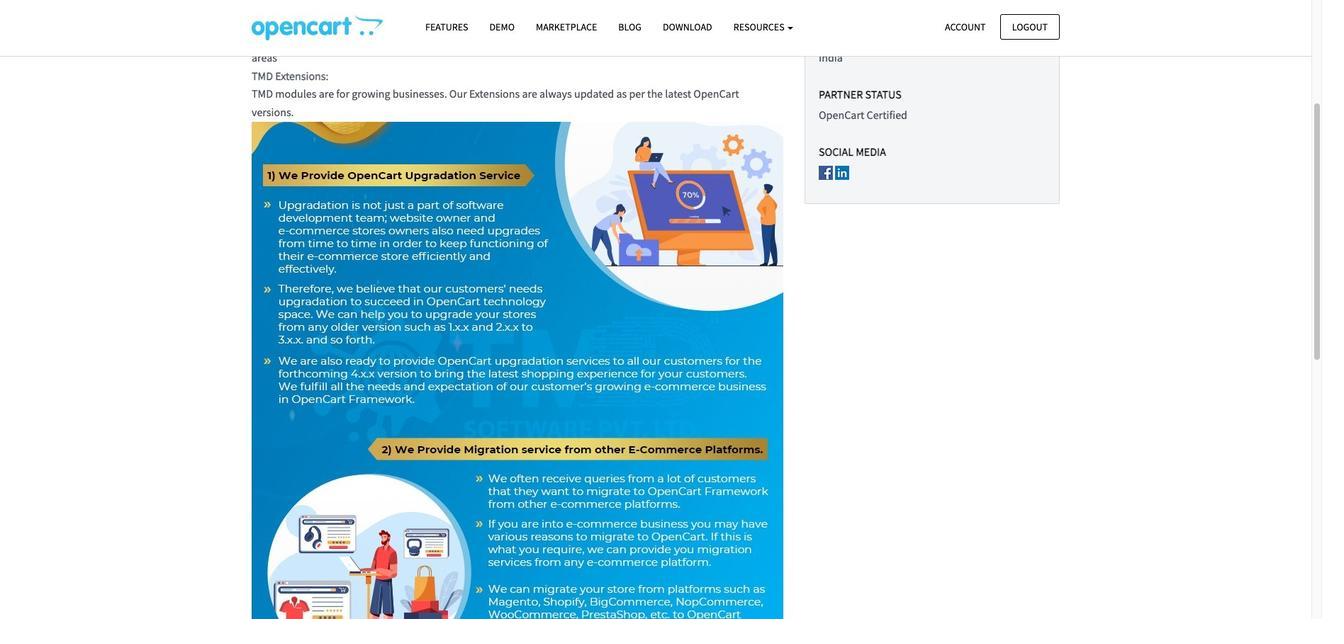Task type: vqa. For each thing, say whether or not it's contained in the screenshot.
paypal payment gateway image
no



Task type: locate. For each thing, give the bounding box(es) containing it.
1 vertical spatial tmd
[[252, 87, 273, 101]]

2 horizontal spatial the
[[765, 32, 781, 46]]

partner status opencart certified
[[819, 87, 908, 122]]

relates
[[735, 0, 767, 10]]

install
[[426, 0, 454, 10]]

0 vertical spatial to
[[770, 0, 779, 10]]

any left kind
[[616, 0, 634, 10]]

for right store
[[565, 0, 578, 10]]

solving
[[580, 0, 614, 10]]

tmd down areas
[[252, 69, 273, 83]]

0 horizontal spatial for
[[336, 87, 350, 101]]

serve
[[583, 32, 608, 46]]

community
[[629, 32, 683, 46]]

india
[[819, 50, 843, 64]]

tmd up versions.
[[252, 87, 273, 101]]

ecommerce
[[252, 14, 308, 28]]

the down relates
[[765, 32, 781, 46]]

opencart down partner
[[819, 107, 865, 122]]

of
[[659, 0, 669, 10], [326, 32, 335, 46], [753, 32, 763, 46]]

the right serve
[[611, 32, 626, 46]]

features link
[[415, 15, 479, 40]]

are
[[314, 0, 329, 10], [269, 32, 284, 46], [319, 87, 334, 101], [522, 87, 537, 101]]

our left the extensions
[[450, 87, 467, 101]]

kind
[[636, 0, 657, 10]]

facebook image
[[819, 166, 833, 180]]

at
[[685, 32, 694, 46]]

the right per
[[648, 87, 663, 101]]

1 vertical spatial our
[[450, 87, 467, 101]]

2 horizontal spatial of
[[753, 32, 763, 46]]

0 horizontal spatial in
[[456, 32, 465, 46]]

the
[[611, 32, 626, 46], [765, 32, 781, 46], [648, 87, 663, 101]]

for
[[565, 0, 578, 10], [336, 87, 350, 101]]

1 horizontal spatial our
[[450, 87, 467, 101]]

blog link
[[608, 15, 652, 40]]

it
[[398, 0, 404, 10]]

1 vertical spatial to
[[571, 32, 581, 46]]

1 horizontal spatial in
[[723, 32, 732, 46]]

our up the ecommerce
[[252, 0, 269, 10]]

opencart - partner tmd software private limited image
[[252, 15, 383, 40]]

versions.
[[252, 105, 294, 119]]

to right relates
[[770, 0, 779, 10]]

that
[[714, 0, 733, 10]]

opencart right latest
[[694, 87, 739, 101]]

modules
[[275, 87, 317, 101]]

our
[[252, 0, 269, 10], [450, 87, 467, 101]]

to left serve
[[571, 32, 581, 46]]

of down stores.
[[326, 32, 335, 46]]

resources link
[[723, 15, 805, 40]]

growing
[[352, 87, 390, 101]]

to
[[770, 0, 779, 10], [571, 32, 581, 46]]

stores.
[[310, 14, 342, 28]]

customization
[[386, 32, 453, 46]]

framework
[[515, 32, 569, 46]]

of right kind
[[659, 0, 669, 10]]

1 vertical spatial for
[[336, 87, 350, 101]]

0 horizontal spatial to
[[571, 32, 581, 46]]

opencart
[[491, 0, 536, 10], [467, 32, 513, 46], [694, 87, 739, 101], [819, 107, 865, 122]]

latest
[[665, 87, 692, 101]]

logout
[[1013, 20, 1048, 33]]

download link
[[652, 15, 723, 40]]

1 horizontal spatial for
[[565, 0, 578, 10]]

on
[[457, 0, 469, 10]]

0 vertical spatial tmd
[[252, 69, 273, 83]]

in
[[456, 32, 465, 46], [723, 32, 732, 46]]

for left growing
[[336, 87, 350, 101]]

always
[[540, 87, 572, 101]]

any right large
[[734, 32, 751, 46]]

marketplace
[[536, 21, 597, 33]]

demo link
[[479, 15, 526, 40]]

marketplace link
[[526, 15, 608, 40]]

are up stores.
[[314, 0, 329, 10]]

in right large
[[723, 32, 732, 46]]

of down relates
[[753, 32, 763, 46]]

logout link
[[1001, 14, 1060, 40]]

1 horizontal spatial of
[[659, 0, 669, 10]]

partner
[[819, 87, 863, 102]]

0 vertical spatial our
[[252, 0, 269, 10]]

0 horizontal spatial of
[[326, 32, 335, 46]]

social
[[819, 145, 854, 159]]

any
[[471, 0, 489, 10], [616, 0, 634, 10], [367, 32, 384, 46], [734, 32, 751, 46]]

tmd
[[252, 69, 273, 83], [252, 87, 273, 101]]

in down the on at the left top
[[456, 32, 465, 46]]

2 in from the left
[[723, 32, 732, 46]]

we
[[252, 32, 266, 46]]

are right we
[[269, 32, 284, 46]]

0 horizontal spatial our
[[252, 0, 269, 10]]

store
[[539, 0, 563, 10]]



Task type: describe. For each thing, give the bounding box(es) containing it.
universal
[[332, 0, 375, 10]]

areas
[[252, 50, 277, 65]]

social media
[[819, 145, 887, 159]]

0 vertical spatial for
[[565, 0, 578, 10]]

1 horizontal spatial the
[[648, 87, 663, 101]]

download
[[663, 21, 713, 33]]

linkedin image
[[836, 166, 850, 180]]

opencart inside partner status opencart certified
[[819, 107, 865, 122]]

features
[[426, 21, 468, 33]]

account
[[945, 20, 986, 33]]

status
[[866, 87, 902, 102]]

blog
[[619, 21, 642, 33]]

are left always
[[522, 87, 537, 101]]

media
[[856, 145, 887, 159]]

extensions
[[469, 87, 520, 101]]

large
[[697, 32, 720, 46]]

doing
[[337, 32, 365, 46]]

updated
[[574, 87, 614, 101]]

per
[[629, 87, 645, 101]]

problem
[[671, 0, 711, 10]]

opencart up demo
[[491, 0, 536, 10]]

1 in from the left
[[456, 32, 465, 46]]

businesses.
[[393, 87, 447, 101]]

any right the on at the left top
[[471, 0, 489, 10]]

resources
[[734, 21, 787, 33]]

0 horizontal spatial the
[[611, 32, 626, 46]]

any right the doing
[[367, 32, 384, 46]]

our modules are universal and it can install on any opencart store for solving any kind of problem that relates to ecommerce stores. we are capable of doing any customization in opencart framework to serve the community at large in any of the areas tmd extensions: tmd modules are for growing businesses. our extensions are always updated as per the latest opencart versions.
[[252, 0, 781, 119]]

1 tmd from the top
[[252, 69, 273, 83]]

can
[[407, 0, 424, 10]]

capable
[[286, 32, 323, 46]]

2 tmd from the top
[[252, 87, 273, 101]]

demo
[[490, 21, 515, 33]]

1 horizontal spatial to
[[770, 0, 779, 10]]

and
[[377, 0, 395, 10]]

opencart down the on at the left top
[[467, 32, 513, 46]]

certified
[[867, 107, 908, 122]]

extensions:
[[275, 69, 329, 83]]

are down "extensions:"
[[319, 87, 334, 101]]

modules
[[272, 0, 312, 10]]

as
[[617, 87, 627, 101]]

account link
[[933, 14, 998, 40]]



